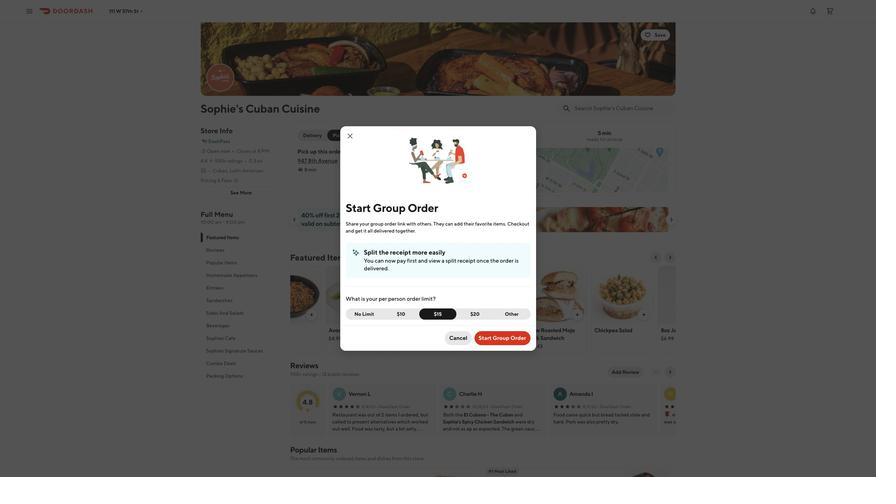 Task type: vqa. For each thing, say whether or not it's contained in the screenshot.
Add Review
yes



Task type: locate. For each thing, give the bounding box(es) containing it.
0 horizontal spatial receipt
[[390, 249, 411, 256]]

packing options button
[[201, 370, 282, 383]]

Pickup radio
[[327, 130, 355, 141]]

0 vertical spatial can
[[446, 221, 454, 227]]

1 add item to cart image from the left
[[508, 312, 514, 318]]

sandwich inside slow roasted mojo pork sandwich $13.43
[[541, 335, 565, 342]]

h down next icon
[[669, 391, 674, 398]]

the left most
[[290, 456, 299, 462]]

0 vertical spatial min
[[603, 130, 612, 137]]

this up avenue at top
[[318, 148, 328, 155]]

sandwich down el cubano - the cuban button
[[494, 419, 515, 425]]

1 horizontal spatial cuban
[[499, 412, 514, 418]]

at
[[252, 148, 257, 154]]

info
[[220, 127, 233, 135]]

• doordash order up el cubano - the cuban button
[[489, 404, 523, 410]]

start group order up link
[[346, 201, 439, 215]]

previous button of carousel image
[[654, 255, 659, 260]]

their
[[464, 221, 475, 227]]

slow roasted mojo pork image
[[621, 468, 676, 477]]

sophies inside sophies cafe "button"
[[206, 336, 224, 341]]

start inside button
[[479, 335, 492, 342]]

0 vertical spatial the
[[379, 249, 389, 256]]

min for 8
[[309, 167, 317, 173]]

$15 down limit?
[[434, 312, 442, 317]]

- inside full menu 10:00 am - 8:00 pm
[[223, 219, 225, 225]]

what
[[346, 296, 360, 302]]

0 vertical spatial sophie's
[[201, 102, 244, 115]]

pay
[[397, 258, 406, 264]]

• left "12"
[[319, 372, 321, 377]]

commonly
[[312, 456, 335, 462]]

0 vertical spatial the
[[490, 412, 498, 418]]

Other button
[[494, 309, 531, 320]]

1 horizontal spatial group
[[493, 335, 510, 342]]

min right ready
[[603, 130, 612, 137]]

it
[[364, 228, 367, 234]]

see more button
[[201, 187, 282, 198]]

ratings down reviews link
[[303, 372, 318, 377]]

order up delivered
[[385, 221, 397, 227]]

cuban
[[246, 102, 280, 115], [499, 412, 514, 418]]

is right what
[[362, 296, 365, 302]]

sophies
[[206, 336, 224, 341], [206, 348, 224, 354]]

doordash for a
[[600, 404, 620, 410]]

once
[[477, 258, 490, 264]]

now inside split the receipt more easily you can now pay first and view a split receipt once the order is delivered.
[[385, 258, 396, 264]]

0 vertical spatial -
[[223, 219, 225, 225]]

up up 8th
[[310, 148, 317, 155]]

is right once
[[515, 258, 519, 264]]

1 vertical spatial group
[[493, 335, 510, 342]]

amanda
[[570, 391, 591, 398]]

featured down am
[[206, 235, 226, 240]]

doordash up el cubano - the cuban button
[[492, 404, 511, 410]]

1 vertical spatial min
[[309, 167, 317, 173]]

chicken right baked
[[479, 327, 499, 334]]

$10 up group
[[375, 212, 385, 219]]

vernon
[[349, 391, 367, 398]]

featured items down on
[[290, 253, 349, 263]]

$13.43 down pork
[[528, 344, 543, 349]]

930+ up cuban,
[[215, 158, 227, 164]]

reviews for reviews 930+ ratings • 12 public reviews
[[290, 361, 319, 370]]

amanda i
[[570, 391, 594, 398]]

8
[[258, 148, 261, 154], [305, 167, 308, 173]]

open
[[207, 148, 220, 154]]

0 vertical spatial featured
[[206, 235, 226, 240]]

cubano
[[469, 412, 487, 418]]

can up delivered.
[[375, 258, 384, 264]]

0 horizontal spatial featured
[[206, 235, 226, 240]]

0 horizontal spatial the
[[379, 249, 389, 256]]

the
[[379, 249, 389, 256], [491, 258, 499, 264]]

off up on
[[316, 212, 323, 219]]

0 horizontal spatial $13.43
[[462, 344, 477, 349]]

0 horizontal spatial group
[[373, 201, 406, 215]]

0 vertical spatial chicken
[[479, 327, 499, 334]]

0 vertical spatial group
[[373, 201, 406, 215]]

0.3 mi
[[249, 158, 263, 164]]

1 off from the left
[[316, 212, 323, 219]]

reviews inside reviews 'button'
[[206, 247, 225, 253]]

with up the "together."
[[407, 221, 416, 227]]

0 horizontal spatial featured items
[[206, 235, 239, 240]]

0 horizontal spatial doordash
[[379, 404, 398, 410]]

start up share
[[346, 201, 371, 215]]

2 sophies from the top
[[206, 348, 224, 354]]

your
[[360, 221, 370, 227], [366, 296, 378, 302]]

0 horizontal spatial and
[[346, 228, 354, 234]]

5 min ready for pickup
[[587, 130, 623, 142]]

avocado image
[[326, 266, 388, 325]]

popular inside popular items the most commonly ordered items and dishes from this store
[[290, 446, 317, 455]]

featured inside heading
[[290, 253, 326, 263]]

0 horizontal spatial h
[[478, 391, 482, 398]]

reviews inside reviews 930+ ratings • 12 public reviews
[[290, 361, 319, 370]]

cuisine
[[282, 102, 320, 115]]

2 vertical spatial and
[[368, 456, 376, 462]]

40% off first 2 orders up to $10 off with 40welcome, valid on subtotals $15
[[302, 212, 451, 228]]

more
[[240, 190, 252, 196]]

and down share
[[346, 228, 354, 234]]

add
[[612, 370, 622, 375]]

sandwich down baked
[[462, 335, 486, 342]]

first right pay
[[407, 258, 417, 264]]

0 vertical spatial sophies
[[206, 336, 224, 341]]

1 add item to cart image from the left
[[309, 312, 315, 318]]

map region
[[348, 104, 707, 194]]

next button of carousel image
[[668, 255, 673, 260]]

see
[[231, 190, 239, 196]]

1 horizontal spatial reviews
[[290, 361, 319, 370]]

the right cubano
[[490, 412, 498, 418]]

$10 down person in the left of the page
[[397, 312, 406, 317]]

2 • doordash order from the left
[[489, 404, 523, 410]]

items.
[[494, 221, 507, 227]]

$15 inside 'button'
[[434, 312, 442, 317]]

$10 inside the 40% off first 2 orders up to $10 off with 40welcome, valid on subtotals $15
[[375, 212, 385, 219]]

0 horizontal spatial start
[[346, 201, 371, 215]]

slow roasted mojo pork sandwich image
[[526, 266, 588, 325]]

sophie's cuban cuisine
[[201, 102, 320, 115]]

0 horizontal spatial the
[[290, 456, 299, 462]]

1 vertical spatial with
[[407, 221, 416, 227]]

add item to cart image
[[309, 312, 315, 318], [575, 312, 581, 318]]

1 vertical spatial chicken
[[475, 419, 493, 425]]

- right am
[[223, 219, 225, 225]]

1 vertical spatial your
[[366, 296, 378, 302]]

american
[[242, 168, 264, 174]]

up left "to"
[[360, 212, 367, 219]]

0 horizontal spatial cuban
[[246, 102, 280, 115]]

0 vertical spatial first
[[324, 212, 335, 219]]

save button
[[641, 29, 670, 41]]

combo
[[206, 361, 223, 366]]

your up it
[[360, 221, 370, 227]]

1 doordash from the left
[[379, 404, 398, 410]]

1 horizontal spatial up
[[360, 212, 367, 219]]

moro rice image
[[260, 266, 322, 325]]

sophies signature sauces button
[[201, 345, 282, 357]]

-
[[223, 219, 225, 225], [487, 412, 489, 418]]

featured items down am
[[206, 235, 239, 240]]

start group order dialog
[[340, 126, 536, 351]]

$13.43 down cancel
[[462, 344, 477, 349]]

your left per
[[366, 296, 378, 302]]

sides
[[206, 310, 218, 316]]

5 right of
[[304, 420, 307, 425]]

sophie's cuban cuisine image
[[201, 22, 676, 96], [207, 64, 234, 91]]

slow roasted mojo pork sandwich $13.43
[[528, 327, 575, 349]]

1 vertical spatial popular
[[290, 446, 317, 455]]

add item to cart image for the baked chicken sandwich image
[[508, 312, 514, 318]]

receipt right split
[[458, 258, 476, 264]]

doordash right "8/9/23"
[[600, 404, 620, 410]]

• right "8/9/23"
[[598, 404, 599, 410]]

start down $20
[[479, 335, 492, 342]]

• up el cubano - the cuban button
[[489, 404, 491, 410]]

1 horizontal spatial start
[[479, 335, 492, 342]]

0 vertical spatial and
[[346, 228, 354, 234]]

1 vertical spatial 4.8
[[303, 398, 313, 406]]

1 horizontal spatial doordash
[[492, 404, 511, 410]]

popular up the "homemade"
[[206, 260, 224, 266]]

4.8 up $$
[[201, 158, 208, 164]]

3 doordash from the left
[[600, 404, 620, 410]]

the right once
[[491, 258, 499, 264]]

4.8 up the of 5 stars
[[303, 398, 313, 406]]

can left add at the right top of page
[[446, 221, 454, 227]]

0 vertical spatial receipt
[[390, 249, 411, 256]]

doordash for c
[[492, 404, 511, 410]]

1 horizontal spatial now
[[385, 258, 396, 264]]

2 horizontal spatial doordash
[[600, 404, 620, 410]]

most
[[300, 456, 311, 462]]

sophie's left spicy
[[443, 419, 461, 425]]

1 vertical spatial start
[[479, 335, 492, 342]]

am
[[215, 219, 222, 225]]

can
[[446, 221, 454, 227], [375, 258, 384, 264]]

entrees button
[[201, 282, 282, 294]]

the inside el cubano - the cuban sophie's spicy chicken sandwich
[[490, 412, 498, 418]]

• doordash order right 6/4/23
[[376, 404, 411, 410]]

8:00
[[226, 219, 237, 225]]

- right cubano
[[487, 412, 489, 418]]

1 vertical spatial up
[[360, 212, 367, 219]]

popular for popular items the most commonly ordered items and dishes from this store
[[290, 446, 317, 455]]

930+ ratings •
[[215, 158, 247, 164]]

1 horizontal spatial start group order
[[479, 335, 527, 342]]

sophies up combo
[[206, 348, 224, 354]]

start group order down other
[[479, 335, 527, 342]]

the inside popular items the most commonly ordered items and dishes from this store
[[290, 456, 299, 462]]

and inside share your group order link with others. they can add their favorite items. checkout and get it all delivered together.
[[346, 228, 354, 234]]

1 horizontal spatial 5
[[598, 130, 602, 137]]

el cubano - the cuban sophie's spicy chicken sandwich
[[443, 412, 515, 425]]

up inside the 40% off first 2 orders up to $10 off with 40welcome, valid on subtotals $15
[[360, 212, 367, 219]]

doordash right 6/4/23
[[379, 404, 398, 410]]

off up delivered
[[386, 212, 394, 219]]

1 sophies from the top
[[206, 336, 224, 341]]

1 vertical spatial sophies
[[206, 348, 224, 354]]

1 vertical spatial the
[[290, 456, 299, 462]]

vegetarian platter (includes medley) image
[[393, 266, 455, 325]]

doordash
[[379, 404, 398, 410], [492, 404, 511, 410], [600, 404, 620, 410]]

split the receipt more easily you can now pay first and view a split receipt once the order is delivered.
[[364, 249, 519, 272]]

receipt up pay
[[390, 249, 411, 256]]

no
[[355, 312, 362, 317]]

0 vertical spatial now
[[221, 148, 230, 154]]

2 horizontal spatial and
[[418, 258, 428, 264]]

0 horizontal spatial sandwich
[[462, 335, 486, 342]]

order right once
[[500, 258, 514, 264]]

0 vertical spatial popular
[[206, 260, 224, 266]]

more
[[413, 249, 428, 256]]

order for c
[[512, 404, 523, 410]]

•
[[232, 148, 234, 154], [245, 158, 247, 164], [209, 168, 211, 174], [319, 372, 321, 377], [376, 404, 378, 410], [489, 404, 491, 410], [598, 404, 599, 410]]

add item to cart image
[[508, 312, 514, 318], [641, 312, 647, 318]]

$13.43 inside baked chicken sandwich $13.43
[[462, 344, 477, 349]]

$15 up get
[[351, 220, 360, 228]]

0 horizontal spatial add item to cart image
[[508, 312, 514, 318]]

8 down 947
[[305, 167, 308, 173]]

order left limit?
[[407, 296, 421, 302]]

group down other
[[493, 335, 510, 342]]

min down 8th
[[309, 167, 317, 173]]

your inside share your group order link with others. they can add their favorite items. checkout and get it all delivered together.
[[360, 221, 370, 227]]

chickpea salad
[[595, 327, 633, 334]]

order left at:
[[329, 148, 343, 155]]

menu
[[214, 210, 233, 218]]

8 right "at"
[[258, 148, 261, 154]]

order
[[408, 201, 439, 215], [511, 335, 527, 342], [399, 404, 411, 410], [512, 404, 523, 410], [620, 404, 632, 410]]

ratings up latin
[[228, 158, 243, 164]]

salad
[[619, 327, 633, 334]]

add item to cart image for the chickpea salad image
[[641, 312, 647, 318]]

2 add item to cart image from the left
[[641, 312, 647, 318]]

1 horizontal spatial this
[[404, 456, 412, 462]]

sophies down beverages
[[206, 336, 224, 341]]

1 • doordash order from the left
[[376, 404, 411, 410]]

Item Search search field
[[575, 105, 670, 112]]

homemade
[[206, 273, 232, 278]]

min inside 5 min ready for pickup
[[603, 130, 612, 137]]

all
[[368, 228, 373, 234]]

chicken inside baked chicken sandwich $13.43
[[479, 327, 499, 334]]

and right 'items'
[[368, 456, 376, 462]]

open menu image
[[25, 7, 34, 15]]

popular items the most commonly ordered items and dishes from this store
[[290, 446, 424, 462]]

dashpass
[[208, 139, 230, 144]]

• doordash order for v
[[376, 404, 411, 410]]

ratings inside reviews 930+ ratings • 12 public reviews
[[303, 372, 318, 377]]

0 vertical spatial $10
[[375, 212, 385, 219]]

2 doordash from the left
[[492, 404, 511, 410]]

with up link
[[395, 212, 408, 219]]

1 vertical spatial 5
[[304, 420, 307, 425]]

this right from
[[404, 456, 412, 462]]

order inside button
[[511, 335, 527, 342]]

items up reviews 'button'
[[227, 235, 239, 240]]

1 vertical spatial reviews
[[290, 361, 319, 370]]

mi
[[257, 158, 263, 164]]

the right split
[[379, 249, 389, 256]]

and inside split the receipt more easily you can now pay first and view a split receipt once the order is delivered.
[[418, 258, 428, 264]]

jar
[[671, 327, 679, 334]]

checkout
[[508, 221, 530, 227]]

1 vertical spatial start group order
[[479, 335, 527, 342]]

notification bell image
[[810, 7, 818, 15]]

subtotals
[[324, 220, 350, 228]]

start
[[346, 201, 371, 215], [479, 335, 492, 342]]

0 vertical spatial 930+
[[215, 158, 227, 164]]

save
[[655, 32, 666, 38]]

featured down valid at top
[[290, 253, 326, 263]]

sophie's up info
[[201, 102, 244, 115]]

0 vertical spatial reviews
[[206, 247, 225, 253]]

1 vertical spatial this
[[404, 456, 412, 462]]

a
[[442, 258, 445, 264]]

930+ down reviews link
[[290, 372, 302, 377]]

and down more
[[418, 258, 428, 264]]

sandwich down roasted
[[541, 335, 565, 342]]

items up commonly
[[318, 446, 337, 455]]

1 $13.43 from the left
[[462, 344, 477, 349]]

w
[[116, 8, 121, 14]]

and inside popular items the most commonly ordered items and dishes from this store
[[368, 456, 376, 462]]

group of people ordering together image
[[404, 126, 473, 195]]

2 $13.43 from the left
[[528, 344, 543, 349]]

at:
[[344, 148, 351, 155]]

popular inside button
[[206, 260, 224, 266]]

now left pay
[[385, 258, 396, 264]]

0 vertical spatial 5
[[598, 130, 602, 137]]

items left you
[[327, 253, 349, 263]]

1 horizontal spatial sophie's
[[443, 419, 461, 425]]

$13.43 inside slow roasted mojo pork sandwich $13.43
[[528, 344, 543, 349]]

3 • doordash order from the left
[[598, 404, 632, 410]]

avocado $4.99
[[329, 327, 351, 342]]

0 vertical spatial is
[[515, 258, 519, 264]]

h right charlie
[[478, 391, 482, 398]]

sophies inside sophies signature sauces button
[[206, 348, 224, 354]]

0 horizontal spatial -
[[223, 219, 225, 225]]

5 left pickup
[[598, 130, 602, 137]]

1 horizontal spatial $15
[[434, 312, 442, 317]]

now up 930+ ratings •
[[221, 148, 230, 154]]

0 horizontal spatial this
[[318, 148, 328, 155]]

8oz jar green sauce $6.99
[[661, 327, 711, 342]]

1 vertical spatial featured items
[[290, 253, 349, 263]]

items inside popular items the most commonly ordered items and dishes from this store
[[318, 446, 337, 455]]

0 horizontal spatial can
[[375, 258, 384, 264]]

charlie h
[[459, 391, 482, 398]]

$20 button
[[453, 309, 494, 320]]

0 horizontal spatial • doordash order
[[376, 404, 411, 410]]

1 horizontal spatial min
[[603, 130, 612, 137]]

0 items, open order cart image
[[826, 7, 835, 15]]

up inside pick up this order at: 947 8th avenue
[[310, 148, 317, 155]]

0 vertical spatial this
[[318, 148, 328, 155]]

0 horizontal spatial min
[[309, 167, 317, 173]]

homemade appetizers button
[[201, 269, 282, 282]]

pork
[[528, 335, 540, 342]]

with inside share your group order link with others. they can add their favorite items. checkout and get it all delivered together.
[[407, 221, 416, 227]]

1 vertical spatial $10
[[397, 312, 406, 317]]

• inside reviews 930+ ratings • 12 public reviews
[[319, 372, 321, 377]]

popular up most
[[290, 446, 317, 455]]

chickpea salad image
[[592, 266, 654, 325]]

add item to cart image inside chickpea salad button
[[641, 312, 647, 318]]

0 horizontal spatial $10
[[375, 212, 385, 219]]

2 add item to cart image from the left
[[575, 312, 581, 318]]

0 horizontal spatial is
[[362, 296, 365, 302]]

0 horizontal spatial off
[[316, 212, 323, 219]]

reviews
[[343, 372, 360, 377]]

1 vertical spatial $15
[[434, 312, 442, 317]]

add review
[[612, 370, 640, 375]]

10:00
[[201, 219, 214, 225]]

green
[[680, 327, 695, 334]]

$6.99
[[661, 336, 675, 342]]

first left 2
[[324, 212, 335, 219]]

1 horizontal spatial 930+
[[290, 372, 302, 377]]

0 horizontal spatial sophie's
[[201, 102, 244, 115]]

1 horizontal spatial add item to cart image
[[575, 312, 581, 318]]

sophie's spicy chicken sandwich button
[[443, 419, 515, 426]]

1 vertical spatial can
[[375, 258, 384, 264]]

items inside popular items button
[[225, 260, 237, 266]]

limit?
[[422, 296, 436, 302]]

1 horizontal spatial can
[[446, 221, 454, 227]]

• doordash order right "8/9/23"
[[598, 404, 632, 410]]

0 horizontal spatial popular
[[206, 260, 224, 266]]

1 horizontal spatial is
[[515, 258, 519, 264]]

sauce
[[696, 327, 711, 334]]

$10 inside button
[[397, 312, 406, 317]]

1 vertical spatial sophie's
[[443, 419, 461, 425]]

group up link
[[373, 201, 406, 215]]

2 horizontal spatial sandwich
[[541, 335, 565, 342]]

items up homemade appetizers
[[225, 260, 237, 266]]

• doordash order
[[376, 404, 411, 410], [489, 404, 523, 410], [598, 404, 632, 410]]

1 horizontal spatial add item to cart image
[[641, 312, 647, 318]]

chicken down el cubano - the cuban button
[[475, 419, 493, 425]]

1 vertical spatial the
[[491, 258, 499, 264]]

40%
[[302, 212, 314, 219]]

this inside pick up this order at: 947 8th avenue
[[318, 148, 328, 155]]

now
[[221, 148, 230, 154], [385, 258, 396, 264]]

link
[[398, 221, 406, 227]]



Task type: describe. For each thing, give the bounding box(es) containing it.
latin
[[230, 168, 241, 174]]

l
[[368, 391, 371, 398]]

• doordash order for c
[[489, 404, 523, 410]]

0 vertical spatial 8
[[258, 148, 261, 154]]

select promotional banner element
[[473, 232, 493, 245]]

reviews link
[[290, 361, 319, 370]]

combo deals
[[206, 361, 236, 366]]

$15 button
[[420, 309, 457, 320]]

chickpea salad button
[[592, 266, 654, 354]]

add review button
[[608, 367, 644, 378]]

options
[[225, 373, 243, 379]]

pricing & fees button
[[201, 177, 239, 184]]

sandwich inside baked chicken sandwich $13.43
[[462, 335, 486, 342]]

baked chicken sandwich image
[[459, 266, 521, 325]]

first inside the 40% off first 2 orders up to $10 off with 40welcome, valid on subtotals $15
[[324, 212, 335, 219]]

they
[[434, 221, 445, 227]]

#1 most liked
[[489, 469, 517, 474]]

avocado
[[329, 327, 351, 334]]

pricing
[[201, 178, 216, 183]]

• doordash order for a
[[598, 404, 632, 410]]

0 vertical spatial featured items
[[206, 235, 239, 240]]

0 horizontal spatial 4.8
[[201, 158, 208, 164]]

8th
[[308, 158, 317, 164]]

sauces
[[248, 348, 263, 354]]

start group order button
[[475, 331, 531, 345]]

8oz jar green sauce image
[[659, 266, 721, 325]]

chicken inside el cubano - the cuban sophie's spicy chicken sandwich
[[475, 419, 493, 425]]

• up 930+ ratings •
[[232, 148, 234, 154]]

this inside popular items the most commonly ordered items and dishes from this store
[[404, 456, 412, 462]]

order inside share your group order link with others. they can add their favorite items. checkout and get it all delivered together.
[[385, 221, 397, 227]]

0 horizontal spatial now
[[221, 148, 230, 154]]

next button of carousel image
[[669, 217, 675, 223]]

8 min
[[305, 167, 317, 173]]

doordash for v
[[379, 404, 398, 410]]

min for 5
[[603, 130, 612, 137]]

view
[[429, 258, 441, 264]]

Delivery radio
[[298, 130, 332, 141]]

appetizers
[[233, 273, 258, 278]]

ordered
[[336, 456, 354, 462]]

can inside split the receipt more easily you can now pay first and view a split receipt once the order is delivered.
[[375, 258, 384, 264]]

of 5 stars
[[300, 420, 316, 425]]

pickup
[[608, 137, 623, 142]]

featured items heading
[[290, 252, 349, 263]]

valid
[[302, 220, 315, 228]]

public
[[328, 372, 342, 377]]

mojo
[[563, 327, 575, 334]]

ready
[[587, 137, 600, 142]]

cuban inside el cubano - the cuban sophie's spicy chicken sandwich
[[499, 412, 514, 418]]

beverages
[[206, 323, 230, 329]]

111 w 57th st button
[[109, 8, 144, 14]]

what is your per person order limit? option group
[[346, 309, 531, 320]]

is inside split the receipt more easily you can now pay first and view a split receipt once the order is delivered.
[[515, 258, 519, 264]]

split
[[446, 258, 457, 264]]

0 horizontal spatial 5
[[304, 420, 307, 425]]

items inside featured items heading
[[327, 253, 349, 263]]

12
[[322, 372, 327, 377]]

liked
[[506, 469, 517, 474]]

el cubano - the cuban image
[[426, 468, 480, 477]]

0 vertical spatial start
[[346, 201, 371, 215]]

order for v
[[399, 404, 411, 410]]

1 horizontal spatial the
[[491, 258, 499, 264]]

order inside pick up this order at: 947 8th avenue
[[329, 148, 343, 155]]

with inside the 40% off first 2 orders up to $10 off with 40welcome, valid on subtotals $15
[[395, 212, 408, 219]]

0 horizontal spatial 930+
[[215, 158, 227, 164]]

group inside button
[[493, 335, 510, 342]]

2
[[336, 212, 340, 219]]

combo deals button
[[201, 357, 282, 370]]

others.
[[417, 221, 433, 227]]

111
[[109, 8, 115, 14]]

1 horizontal spatial featured items
[[290, 253, 349, 263]]

beverages button
[[201, 320, 282, 332]]

5 inside 5 min ready for pickup
[[598, 130, 602, 137]]

$15 inside the 40% off first 2 orders up to $10 off with 40welcome, valid on subtotals $15
[[351, 220, 360, 228]]

sandwiches button
[[201, 294, 282, 307]]

full
[[201, 210, 213, 218]]

get
[[355, 228, 363, 234]]

entrees
[[206, 285, 224, 291]]

$10 button
[[383, 309, 424, 320]]

1 horizontal spatial receipt
[[458, 258, 476, 264]]

previous image
[[654, 370, 659, 375]]

1 vertical spatial is
[[362, 296, 365, 302]]

sophie's inside el cubano - the cuban sophie's spicy chicken sandwich
[[443, 419, 461, 425]]

store
[[201, 127, 218, 135]]

$4.99
[[329, 336, 342, 342]]

popular for popular items
[[206, 260, 224, 266]]

947
[[298, 158, 307, 164]]

pick up this order at: 947 8th avenue
[[298, 148, 351, 164]]

baked chicken sandwich $13.43
[[462, 327, 499, 349]]

No Limit button
[[346, 309, 383, 320]]

dishes
[[377, 456, 391, 462]]

order for a
[[620, 404, 632, 410]]

1 horizontal spatial 4.8
[[303, 398, 313, 406]]

close start group order image
[[346, 132, 354, 140]]

pricing & fees
[[201, 178, 232, 183]]

spicy
[[462, 419, 474, 425]]

i
[[592, 391, 594, 398]]

• right 6/4/23
[[376, 404, 378, 410]]

on
[[316, 220, 323, 228]]

popular items button
[[201, 257, 282, 269]]

8/9/23
[[583, 404, 597, 410]]

store
[[413, 456, 424, 462]]

0 horizontal spatial ratings
[[228, 158, 243, 164]]

order methods option group
[[298, 130, 355, 141]]

packing options
[[206, 373, 243, 379]]

cancel button
[[445, 331, 472, 345]]

1 horizontal spatial 8
[[305, 167, 308, 173]]

split the receipt more easily status
[[346, 243, 531, 278]]

together.
[[396, 228, 416, 234]]

sophies for sophies signature sauces
[[206, 348, 224, 354]]

reviews for reviews
[[206, 247, 225, 253]]

order inside split the receipt more easily you can now pay first and view a split receipt once the order is delivered.
[[500, 258, 514, 264]]

$$
[[201, 168, 207, 174]]

0 horizontal spatial start group order
[[346, 201, 439, 215]]

sophies cafe
[[206, 336, 236, 341]]

cancel
[[450, 335, 468, 342]]

8oz
[[661, 327, 670, 334]]

sophies signature sauces
[[206, 348, 263, 354]]

1 horizontal spatial h
[[669, 391, 674, 398]]

can inside share your group order link with others. they can add their favorite items. checkout and get it all delivered together.
[[446, 221, 454, 227]]

sophies for sophies cafe
[[206, 336, 224, 341]]

947 8th avenue link
[[298, 158, 338, 164]]

sides and salads button
[[201, 307, 282, 320]]

previous button of carousel image
[[292, 217, 297, 223]]

closes
[[236, 148, 251, 154]]

deals
[[224, 361, 236, 366]]

first inside split the receipt more easily you can now pay first and view a split receipt once the order is delivered.
[[407, 258, 417, 264]]

fees
[[222, 178, 232, 183]]

2 off from the left
[[386, 212, 394, 219]]

40welcome,
[[409, 212, 451, 219]]

delivered
[[374, 228, 395, 234]]

cuban,
[[213, 168, 229, 174]]

chickpea
[[595, 327, 618, 334]]

6/4/23
[[362, 404, 376, 410]]

start group order inside button
[[479, 335, 527, 342]]

0 vertical spatial cuban
[[246, 102, 280, 115]]

• left 0.3
[[245, 158, 247, 164]]

next image
[[668, 370, 673, 375]]

homemade appetizers
[[206, 273, 258, 278]]

add item to cart image for moro rice image
[[309, 312, 315, 318]]

- inside el cubano - the cuban sophie's spicy chicken sandwich
[[487, 412, 489, 418]]

cafe
[[225, 336, 236, 341]]

add item to cart image for slow roasted mojo pork sandwich image
[[575, 312, 581, 318]]

signature
[[225, 348, 247, 354]]

• right $$
[[209, 168, 211, 174]]

pick
[[298, 148, 309, 155]]

sandwich inside el cubano - the cuban sophie's spicy chicken sandwich
[[494, 419, 515, 425]]

930+ inside reviews 930+ ratings • 12 public reviews
[[290, 372, 302, 377]]

charlie
[[459, 391, 477, 398]]

vernon l
[[349, 391, 371, 398]]



